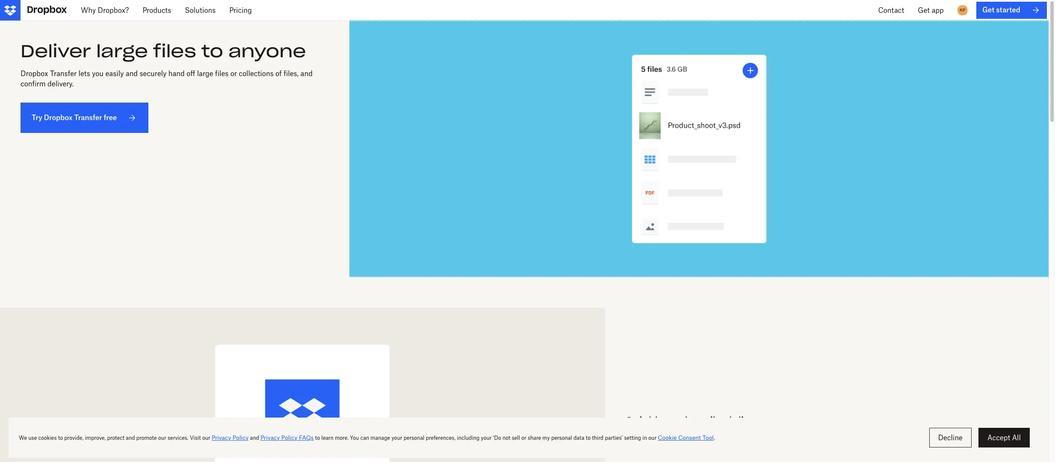 Task type: locate. For each thing, give the bounding box(es) containing it.
0 vertical spatial dropbox
[[21, 69, 48, 78]]

deliver
[[21, 40, 91, 62]]

1 horizontal spatial large
[[197, 69, 213, 78]]

kp
[[961, 7, 966, 13]]

transfer
[[50, 69, 77, 78], [74, 113, 102, 122]]

get for get started
[[983, 6, 995, 14]]

contact
[[879, 6, 905, 15]]

try dropbox transfer free link
[[21, 103, 149, 133]]

0 vertical spatial large
[[96, 40, 148, 62]]

0 vertical spatial transfer
[[50, 69, 77, 78]]

get started
[[983, 6, 1021, 14]]

get left started
[[983, 6, 995, 14]]

1 horizontal spatial get
[[983, 6, 995, 14]]

1 horizontal spatial files
[[215, 69, 229, 78]]

deliver large files to anyone
[[21, 40, 306, 62]]

any
[[626, 427, 645, 440]]

large
[[96, 40, 148, 62], [197, 69, 213, 78]]

large up "you"
[[96, 40, 148, 62]]

dropbox transfer lets you easily and securely hand off large files or collections of files, and confirm delivery.
[[21, 69, 313, 88]]

get inside get started link
[[983, 6, 995, 14]]

get left app
[[919, 6, 930, 15]]

quickly and easily deliver any file
[[626, 415, 761, 440]]

contact button
[[872, 0, 912, 21]]

dropbox right 'try'
[[44, 113, 73, 122]]

0 horizontal spatial and
[[126, 69, 138, 78]]

collections
[[239, 69, 274, 78]]

1 vertical spatial files
[[215, 69, 229, 78]]

and left securely
[[126, 69, 138, 78]]

files
[[153, 40, 196, 62], [215, 69, 229, 78]]

a list of files in dropbox transfer image
[[370, 41, 1029, 257]]

pricing link
[[223, 0, 259, 21]]

why dropbox?
[[81, 6, 129, 15]]

easily left "deliver"
[[691, 415, 722, 428]]

0 horizontal spatial large
[[96, 40, 148, 62]]

try dropbox transfer free
[[32, 113, 117, 122]]

2 horizontal spatial and
[[668, 415, 688, 428]]

1 horizontal spatial and
[[301, 69, 313, 78]]

0 horizontal spatial get
[[919, 6, 930, 15]]

get inside get app dropdown button
[[919, 6, 930, 15]]

transfer left 'free'
[[74, 113, 102, 122]]

and
[[126, 69, 138, 78], [301, 69, 313, 78], [668, 415, 688, 428]]

get
[[983, 6, 995, 14], [919, 6, 930, 15]]

dropbox up "confirm"
[[21, 69, 48, 78]]

0 vertical spatial files
[[153, 40, 196, 62]]

dropbox
[[21, 69, 48, 78], [44, 113, 73, 122]]

large right off in the left of the page
[[197, 69, 213, 78]]

files left or
[[215, 69, 229, 78]]

easily
[[105, 69, 124, 78], [691, 415, 722, 428]]

transfer up delivery.
[[50, 69, 77, 78]]

0 horizontal spatial easily
[[105, 69, 124, 78]]

deliver
[[725, 415, 761, 428]]

screenshot of a file that is ready to be sent in dropbox transfer via email or a copied link image
[[21, 329, 585, 463]]

1 vertical spatial large
[[197, 69, 213, 78]]

and right files,
[[301, 69, 313, 78]]

products button
[[136, 0, 178, 21]]

try
[[32, 113, 42, 122]]

files up the hand
[[153, 40, 196, 62]]

1 vertical spatial easily
[[691, 415, 722, 428]]

get app button
[[912, 0, 951, 21]]

and right file
[[668, 415, 688, 428]]

get for get app
[[919, 6, 930, 15]]

0 vertical spatial easily
[[105, 69, 124, 78]]

easily right "you"
[[105, 69, 124, 78]]

1 horizontal spatial easily
[[691, 415, 722, 428]]

1 vertical spatial dropbox
[[44, 113, 73, 122]]

delivery.
[[48, 80, 74, 88]]

dropbox?
[[98, 6, 129, 15]]

dropbox inside dropbox transfer lets you easily and securely hand off large files or collections of files, and confirm delivery.
[[21, 69, 48, 78]]

app
[[932, 6, 945, 15]]



Task type: vqa. For each thing, say whether or not it's contained in the screenshot.
Folder settings icon
no



Task type: describe. For each thing, give the bounding box(es) containing it.
started
[[997, 6, 1021, 14]]

1 vertical spatial transfer
[[74, 113, 102, 122]]

why dropbox? button
[[74, 0, 136, 21]]

get app
[[919, 6, 945, 15]]

pricing
[[230, 6, 252, 15]]

large inside dropbox transfer lets you easily and securely hand off large files or collections of files, and confirm delivery.
[[197, 69, 213, 78]]

you
[[92, 69, 104, 78]]

anyone
[[229, 40, 306, 62]]

easily inside dropbox transfer lets you easily and securely hand off large files or collections of files, and confirm delivery.
[[105, 69, 124, 78]]

transfer inside dropbox transfer lets you easily and securely hand off large files or collections of files, and confirm delivery.
[[50, 69, 77, 78]]

free
[[104, 113, 117, 122]]

why
[[81, 6, 96, 15]]

get started link
[[977, 2, 1048, 19]]

lets
[[79, 69, 90, 78]]

solutions
[[185, 6, 216, 15]]

kp button
[[956, 3, 970, 17]]

and inside quickly and easily deliver any file
[[668, 415, 688, 428]]

off
[[187, 69, 195, 78]]

file
[[649, 427, 665, 440]]

quickly
[[626, 415, 664, 428]]

hand
[[169, 69, 185, 78]]

or
[[231, 69, 237, 78]]

products
[[143, 6, 171, 15]]

0 horizontal spatial files
[[153, 40, 196, 62]]

solutions button
[[178, 0, 223, 21]]

files,
[[284, 69, 299, 78]]

files inside dropbox transfer lets you easily and securely hand off large files or collections of files, and confirm delivery.
[[215, 69, 229, 78]]

to
[[202, 40, 223, 62]]

easily inside quickly and easily deliver any file
[[691, 415, 722, 428]]

of
[[276, 69, 282, 78]]

confirm
[[21, 80, 46, 88]]

securely
[[140, 69, 167, 78]]



